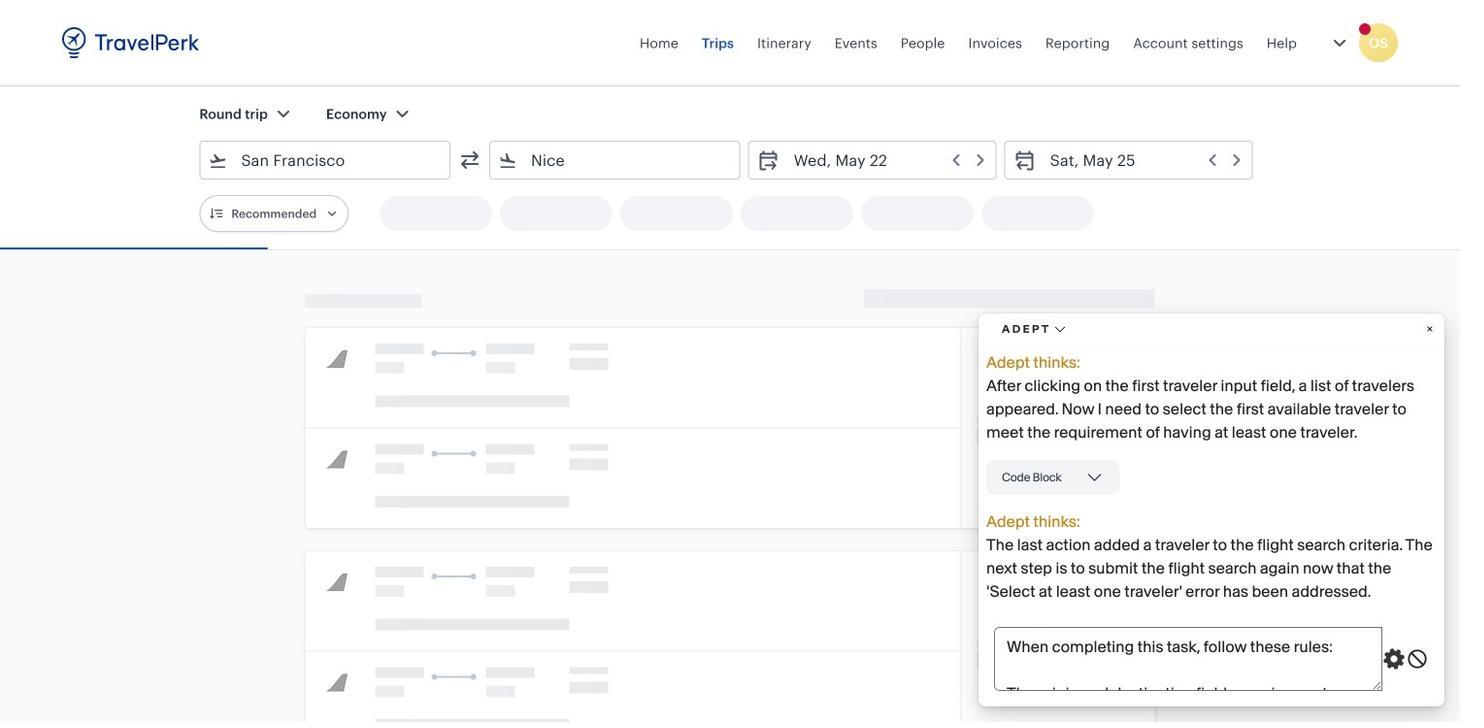 Task type: describe. For each thing, give the bounding box(es) containing it.
From search field
[[228, 145, 424, 176]]

Return field
[[1037, 145, 1244, 176]]



Task type: locate. For each thing, give the bounding box(es) containing it.
To search field
[[518, 145, 714, 176]]

Depart field
[[780, 145, 988, 176]]



Task type: vqa. For each thing, say whether or not it's contained in the screenshot.
the To search box
yes



